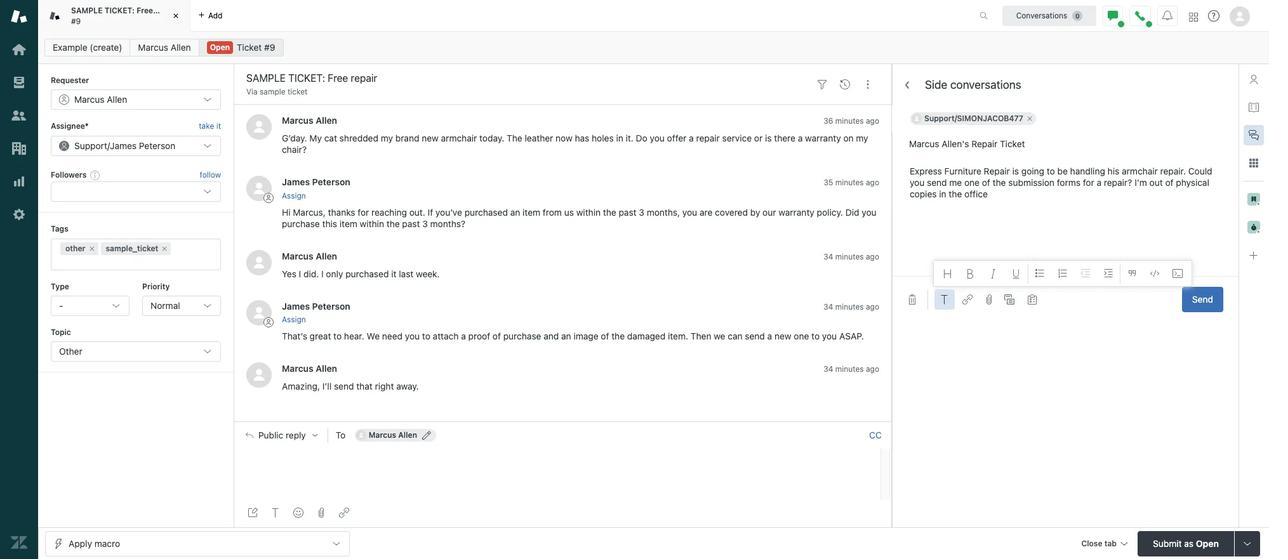 Task type: describe. For each thing, give the bounding box(es) containing it.
example (create)
[[53, 42, 122, 53]]

2 my from the left
[[857, 133, 869, 144]]

to left attach
[[422, 331, 431, 342]]

hi marcus, thanks for reaching out. if you've purchased an item from us within the past 3 months, you are covered by our warranty policy. did you purchase this item within the past 3 months?
[[282, 207, 879, 229]]

34 minutes ago for week.
[[824, 252, 880, 262]]

we
[[367, 331, 380, 342]]

assign for that's
[[282, 315, 306, 325]]

furniture
[[945, 166, 982, 177]]

1 horizontal spatial new
[[775, 331, 792, 342]]

purchase inside hi marcus, thanks for reaching out. if you've purchased an item from us within the past 3 months, you are covered by our warranty policy. did you purchase this item within the past 3 months?
[[282, 218, 320, 229]]

zendesk support image
[[11, 8, 27, 25]]

brand
[[396, 133, 420, 144]]

1 horizontal spatial past
[[619, 207, 637, 218]]

the right us
[[603, 207, 617, 218]]

italic (cmd i) image
[[989, 269, 999, 279]]

hi
[[282, 207, 291, 218]]

from
[[543, 207, 562, 218]]

decrease indent (cmd [) image
[[1081, 269, 1091, 279]]

knowledge image
[[1250, 102, 1260, 112]]

service
[[723, 133, 752, 144]]

0 vertical spatial within
[[577, 207, 601, 218]]

(create)
[[90, 42, 122, 53]]

quote (cmd shift 9) image
[[1128, 269, 1138, 279]]

0 vertical spatial subject field
[[244, 71, 809, 86]]

last
[[399, 268, 414, 279]]

allen up i'll
[[316, 363, 337, 374]]

james peterson assign for great
[[282, 301, 351, 325]]

code block (cmd shift 6) image
[[1173, 269, 1183, 279]]

1 vertical spatial past
[[402, 218, 420, 229]]

you inside g'day. my cat shredded my brand new armchair today. the leather now has holes in it. do you offer a repair service or is there a warranty on my chair?
[[650, 133, 665, 144]]

minutes for hi marcus, thanks for reaching out. if you've purchased an item from us within the past 3 months, you are covered by our warranty policy. did you purchase this item within the past 3 months?
[[836, 178, 864, 188]]

purchased inside hi marcus, thanks for reaching out. if you've purchased an item from us within the past 3 months, you are covered by our warranty policy. did you purchase this item within the past 3 months?
[[465, 207, 508, 218]]

marcus inside requester element
[[74, 94, 105, 105]]

1 vertical spatial purchase
[[504, 331, 542, 342]]

marcus allen up did.
[[282, 251, 337, 262]]

1 i from the left
[[299, 268, 301, 279]]

1 vertical spatial remove image
[[88, 245, 96, 253]]

marcus right the "marcus.allen@example.com" icon
[[369, 431, 396, 440]]

me
[[950, 177, 963, 188]]

then
[[691, 331, 712, 342]]

shredded
[[340, 133, 379, 144]]

ago for amazing, i'll send that right away.
[[866, 365, 880, 374]]

example
[[53, 42, 87, 53]]

marcus allen up the my
[[282, 115, 337, 126]]

draft mode image
[[248, 508, 258, 518]]

minutes for yes i did. i only purchased it last week.
[[836, 252, 864, 262]]

a right there
[[798, 133, 803, 144]]

policy.
[[817, 207, 844, 218]]

bold (cmd b) image
[[966, 269, 976, 279]]

of right image
[[601, 331, 610, 342]]

requester element
[[51, 90, 221, 110]]

normal button
[[142, 296, 221, 316]]

copies
[[910, 189, 937, 199]]

the down me on the top of the page
[[949, 189, 963, 199]]

ago for hi marcus, thanks for reaching out. if you've purchased an item from us within the past 3 months, you are covered by our warranty policy. did you purchase this item within the past 3 months?
[[866, 178, 880, 188]]

1 ago from the top
[[866, 117, 880, 126]]

conversations
[[951, 78, 1022, 92]]

you left asap.
[[823, 331, 837, 342]]

button displays agent's chat status as online. image
[[1109, 10, 1119, 21]]

away.
[[397, 381, 419, 392]]

hear.
[[344, 331, 364, 342]]

has
[[575, 133, 590, 144]]

be
[[1058, 166, 1068, 177]]

to inside express furniture repair is going to be handling his armchair repair. could you send me one of the submission forms for a repair? i'm out of physical copies in the office
[[1047, 166, 1056, 177]]

34 minutes ago text field for that's great to hear. we need you to attach a proof of purchase and an image of the damaged item. then we can send a new one to you asap.
[[824, 302, 880, 312]]

this
[[322, 218, 337, 229]]

cc
[[870, 430, 882, 441]]

other
[[65, 244, 85, 253]]

to left hear.
[[334, 331, 342, 342]]

reporting image
[[11, 173, 27, 190]]

need
[[382, 331, 403, 342]]

you inside express furniture repair is going to be handling his armchair repair. could you send me one of the submission forms for a repair? i'm out of physical copies in the office
[[910, 177, 925, 188]]

yes i did. i only purchased it last week.
[[282, 268, 440, 279]]

minutes for amazing, i'll send that right away.
[[836, 365, 864, 374]]

you've
[[436, 207, 462, 218]]

-
[[59, 300, 63, 311]]

34 for attach
[[824, 302, 834, 312]]

bookmarks image
[[1248, 193, 1261, 206]]

james for hi
[[282, 177, 310, 188]]

increase indent (cmd ]) image
[[1104, 269, 1114, 279]]

public reply
[[259, 431, 306, 441]]

or
[[755, 133, 763, 144]]

send inside express furniture repair is going to be handling his armchair repair. could you send me one of the submission forms for a repair? i'm out of physical copies in the office
[[928, 177, 948, 188]]

set child ticket fields image
[[1028, 295, 1038, 305]]

is inside g'day. my cat shredded my brand new armchair today. the leather now has holes in it. do you offer a repair service or is there a warranty on my chair?
[[765, 133, 772, 144]]

other
[[59, 346, 82, 357]]

repair
[[984, 166, 1011, 177]]

only
[[326, 268, 343, 279]]

marcus allen link inside secondary element
[[130, 39, 199, 57]]

armchair inside g'day. my cat shredded my brand new armchair today. the leather now has holes in it. do you offer a repair service or is there a warranty on my chair?
[[441, 133, 477, 144]]

attach
[[433, 331, 459, 342]]

0 vertical spatial remove image
[[1027, 115, 1034, 123]]

take it button
[[199, 120, 221, 133]]

edit user image
[[422, 432, 431, 440]]

underline (cmd u) image
[[1012, 269, 1022, 279]]

35 minutes ago text field
[[824, 178, 880, 188]]

sample
[[71, 6, 103, 15]]

marcus up "yes"
[[282, 251, 314, 262]]

marcus up amazing,
[[282, 363, 314, 374]]

marcus allen inside secondary element
[[138, 42, 191, 53]]

admin image
[[11, 206, 27, 223]]

peterson inside assignee* "element"
[[139, 140, 176, 151]]

holes
[[592, 133, 614, 144]]

add
[[208, 10, 223, 20]]

is inside express furniture repair is going to be handling his armchair repair. could you send me one of the submission forms for a repair? i'm out of physical copies in the office
[[1013, 166, 1020, 177]]

that's great to hear. we need you to attach a proof of purchase and an image of the damaged item. then we can send a new one to you asap.
[[282, 331, 864, 342]]

one inside conversationlabel log
[[794, 331, 810, 342]]

follow button
[[200, 170, 221, 181]]

warranty inside hi marcus, thanks for reaching out. if you've purchased an item from us within the past 3 months, you are covered by our warranty policy. did you purchase this item within the past 3 months?
[[779, 207, 815, 218]]

type
[[51, 282, 69, 291]]

numbered list (cmd shift 7) image
[[1058, 269, 1068, 279]]

support/simonjacob477
[[925, 114, 1024, 123]]

34 minutes ago for attach
[[824, 302, 880, 312]]

can
[[728, 331, 743, 342]]

repair?
[[1105, 177, 1133, 188]]

zendesk image
[[11, 535, 27, 551]]

tags
[[51, 224, 68, 234]]

1 vertical spatial an
[[562, 331, 572, 342]]

to left asap.
[[812, 331, 820, 342]]

1 horizontal spatial open
[[1197, 538, 1220, 549]]

35
[[824, 178, 834, 188]]

express
[[910, 166, 943, 177]]

in inside g'day. my cat shredded my brand new armchair today. the leather now has holes in it. do you offer a repair service or is there a warranty on my chair?
[[617, 133, 624, 144]]

via sample ticket
[[246, 87, 308, 97]]

/
[[107, 140, 110, 151]]

customer context image
[[1250, 74, 1260, 84]]

example (create) button
[[44, 39, 131, 57]]

the left damaged
[[612, 331, 625, 342]]

1 vertical spatial subject field
[[893, 131, 1239, 157]]

secondary element
[[38, 35, 1270, 60]]

repair inside sample ticket: free repair #9
[[155, 6, 177, 15]]

are
[[700, 207, 713, 218]]

an inside hi marcus, thanks for reaching out. if you've purchased an item from us within the past 3 months, you are covered by our warranty policy. did you purchase this item within the past 3 months?
[[511, 207, 520, 218]]

for inside express furniture repair is going to be handling his armchair repair. could you send me one of the submission forms for a repair? i'm out of physical copies in the office
[[1084, 177, 1095, 188]]

submission
[[1009, 177, 1055, 188]]

support
[[74, 140, 107, 151]]

james peterson link for marcus,
[[282, 177, 351, 188]]

a right can
[[768, 331, 773, 342]]

ago for yes i did. i only purchased it last week.
[[866, 252, 880, 262]]

assign button for that's
[[282, 314, 306, 326]]

of down the repair.
[[1166, 177, 1174, 188]]

34 for week.
[[824, 252, 834, 262]]

requester
[[51, 76, 89, 85]]

36 minutes ago
[[824, 117, 880, 126]]

views image
[[11, 74, 27, 91]]

it.
[[626, 133, 634, 144]]

free
[[137, 6, 153, 15]]

34 minutes ago text field
[[824, 365, 880, 374]]

you right need
[[405, 331, 420, 342]]

allen left edit user icon
[[398, 431, 417, 440]]

for inside hi marcus, thanks for reaching out. if you've purchased an item from us within the past 3 months, you are covered by our warranty policy. did you purchase this item within the past 3 months?
[[358, 207, 369, 218]]

1 vertical spatial send
[[745, 331, 765, 342]]

and
[[544, 331, 559, 342]]

you right did
[[862, 207, 877, 218]]

today.
[[480, 133, 505, 144]]

g'day.
[[282, 133, 307, 144]]

a right offer
[[689, 133, 694, 144]]

cat
[[324, 133, 337, 144]]

1 my from the left
[[381, 133, 393, 144]]

apps image
[[1250, 158, 1260, 168]]

we
[[714, 331, 726, 342]]

the down the reaching
[[387, 218, 400, 229]]

notifications image
[[1163, 10, 1173, 21]]

allen inside secondary element
[[171, 42, 191, 53]]

of up office
[[983, 177, 991, 188]]

on
[[844, 133, 854, 144]]

#9 inside sample ticket: free repair #9
[[71, 16, 81, 26]]

filter image
[[818, 79, 828, 89]]

public reply button
[[234, 423, 328, 449]]

close tab
[[1082, 539, 1117, 549]]

damaged
[[628, 331, 666, 342]]

assign for hi
[[282, 191, 306, 201]]

close image
[[170, 10, 182, 22]]

warranty inside g'day. my cat shredded my brand new armchair today. the leather now has holes in it. do you offer a repair service or is there a warranty on my chair?
[[806, 133, 842, 144]]

week.
[[416, 268, 440, 279]]

it inside conversationlabel log
[[391, 268, 397, 279]]

normal
[[151, 300, 180, 311]]

time tracking image
[[1248, 221, 1261, 234]]

1 vertical spatial purchased
[[346, 268, 389, 279]]



Task type: vqa. For each thing, say whether or not it's contained in the screenshot.
the topmost status
no



Task type: locate. For each thing, give the bounding box(es) containing it.
it
[[216, 122, 221, 131], [391, 268, 397, 279]]

minutes down did
[[836, 252, 864, 262]]

assignee*
[[51, 122, 89, 131]]

priority
[[142, 282, 170, 291]]

tabs tab list
[[38, 0, 967, 32]]

0 vertical spatial past
[[619, 207, 637, 218]]

36 minutes ago text field
[[824, 117, 880, 126]]

allen inside requester element
[[107, 94, 127, 105]]

covered
[[715, 207, 748, 218]]

0 horizontal spatial add link (cmd k) image
[[339, 508, 349, 518]]

past
[[619, 207, 637, 218], [402, 218, 420, 229]]

add link (cmd k) image left attach files image
[[963, 295, 973, 305]]

close
[[1082, 539, 1103, 549]]

repair.
[[1161, 166, 1187, 177]]

submit as open
[[1154, 538, 1220, 549]]

1 vertical spatial james peterson assign
[[282, 301, 351, 325]]

2 assign from the top
[[282, 315, 306, 325]]

3 34 from the top
[[824, 365, 834, 374]]

3 left months, on the right of the page
[[639, 207, 645, 218]]

open inside secondary element
[[210, 43, 230, 52]]

0 vertical spatial open
[[210, 43, 230, 52]]

insert emojis image
[[293, 508, 304, 518]]

send button
[[1183, 287, 1224, 313]]

support / james peterson
[[74, 140, 176, 151]]

within
[[577, 207, 601, 218], [360, 218, 384, 229]]

purchase down marcus,
[[282, 218, 320, 229]]

remove image
[[1027, 115, 1034, 123], [88, 245, 96, 253]]

1 horizontal spatial for
[[1084, 177, 1095, 188]]

0 horizontal spatial repair
[[155, 6, 177, 15]]

0 horizontal spatial it
[[216, 122, 221, 131]]

to left be
[[1047, 166, 1056, 177]]

armchair
[[441, 133, 477, 144], [1123, 166, 1159, 177]]

add attachment image
[[316, 508, 327, 518]]

minutes down asap.
[[836, 365, 864, 374]]

1 vertical spatial 34 minutes ago
[[824, 302, 880, 312]]

1 minutes from the top
[[836, 117, 864, 126]]

0 horizontal spatial armchair
[[441, 133, 477, 144]]

1 vertical spatial is
[[1013, 166, 1020, 177]]

in inside express furniture repair is going to be handling his armchair repair. could you send me one of the submission forms for a repair? i'm out of physical copies in the office
[[940, 189, 947, 199]]

marcus allen link for yes
[[282, 251, 337, 262]]

0 horizontal spatial open
[[210, 43, 230, 52]]

an right and
[[562, 331, 572, 342]]

0 horizontal spatial for
[[358, 207, 369, 218]]

followers element
[[51, 182, 221, 202]]

1 horizontal spatial item
[[523, 207, 541, 218]]

offer
[[667, 133, 687, 144]]

to
[[1047, 166, 1056, 177], [334, 331, 342, 342], [422, 331, 431, 342], [812, 331, 820, 342]]

yes
[[282, 268, 297, 279]]

1 vertical spatial warranty
[[779, 207, 815, 218]]

i
[[299, 268, 301, 279], [321, 268, 324, 279]]

you up copies
[[910, 177, 925, 188]]

marcus allen link up amazing,
[[282, 363, 337, 374]]

ago for that's great to hear. we need you to attach a proof of purchase and an image of the damaged item. then we can send a new one to you asap.
[[866, 302, 880, 312]]

topic element
[[51, 342, 221, 362]]

assign button up hi on the left
[[282, 190, 306, 202]]

my right on
[[857, 133, 869, 144]]

physical
[[1177, 177, 1210, 188]]

customers image
[[11, 107, 27, 124]]

repair right 'free'
[[155, 6, 177, 15]]

0 vertical spatial james
[[110, 140, 137, 151]]

item.
[[668, 331, 689, 342]]

0 vertical spatial item
[[523, 207, 541, 218]]

0 vertical spatial 34
[[824, 252, 834, 262]]

ticket #9
[[237, 42, 275, 53]]

a down handling
[[1097, 177, 1102, 188]]

conversations
[[1017, 10, 1068, 20]]

i right "yes"
[[299, 268, 301, 279]]

cc button
[[870, 430, 882, 442]]

0 vertical spatial 3
[[639, 207, 645, 218]]

one inside express furniture repair is going to be handling his armchair repair. could you send me one of the submission forms for a repair? i'm out of physical copies in the office
[[965, 177, 980, 188]]

apply macro
[[69, 538, 120, 549]]

0 vertical spatial repair
[[155, 6, 177, 15]]

purchased right you've
[[465, 207, 508, 218]]

1 vertical spatial peterson
[[312, 177, 351, 188]]

34 minutes ago down asap.
[[824, 365, 880, 374]]

a left proof at left bottom
[[461, 331, 466, 342]]

2 vertical spatial 34 minutes ago
[[824, 365, 880, 374]]

did
[[846, 207, 860, 218]]

for down handling
[[1084, 177, 1095, 188]]

the down repair
[[993, 177, 1007, 188]]

the
[[507, 133, 523, 144]]

marcus.allen@example.com image
[[356, 431, 366, 441]]

format text image
[[271, 508, 281, 518]]

0 vertical spatial new
[[422, 133, 439, 144]]

1 horizontal spatial in
[[940, 189, 947, 199]]

1 james peterson assign from the top
[[282, 177, 351, 201]]

repair inside g'day. my cat shredded my brand new armchair today. the leather now has holes in it. do you offer a repair service or is there a warranty on my chair?
[[697, 133, 720, 144]]

marcus
[[138, 42, 168, 53], [74, 94, 105, 105], [282, 115, 314, 126], [282, 251, 314, 262], [282, 363, 314, 374], [369, 431, 396, 440]]

send right i'll
[[334, 381, 354, 392]]

1 vertical spatial item
[[340, 218, 358, 229]]

remove image right other
[[88, 245, 96, 253]]

#9 down sample
[[71, 16, 81, 26]]

submit
[[1154, 538, 1183, 549]]

purchase
[[282, 218, 320, 229], [504, 331, 542, 342]]

1 horizontal spatial add link (cmd k) image
[[963, 295, 973, 305]]

5 minutes from the top
[[836, 365, 864, 374]]

34 minutes ago down did
[[824, 252, 880, 262]]

bulleted list (cmd shift 8) image
[[1035, 269, 1046, 279]]

subject field up be
[[893, 131, 1239, 157]]

armchair up i'm
[[1123, 166, 1159, 177]]

james for that's
[[282, 301, 310, 312]]

conversationlabel log
[[234, 104, 893, 422]]

ticket actions image
[[863, 79, 873, 89]]

insert ticket comments image
[[1005, 295, 1015, 305]]

1 vertical spatial open
[[1197, 538, 1220, 549]]

1 horizontal spatial #9
[[264, 42, 275, 53]]

send down express
[[928, 177, 948, 188]]

0 vertical spatial purchased
[[465, 207, 508, 218]]

marcus up g'day.
[[282, 115, 314, 126]]

tab containing sample ticket: free repair
[[38, 0, 191, 32]]

1 vertical spatial in
[[940, 189, 947, 199]]

1 vertical spatial add link (cmd k) image
[[339, 508, 349, 518]]

1 horizontal spatial 3
[[639, 207, 645, 218]]

item left from
[[523, 207, 541, 218]]

4 minutes from the top
[[836, 302, 864, 312]]

events image
[[840, 79, 851, 89]]

0 horizontal spatial remove image
[[88, 245, 96, 253]]

1 horizontal spatial repair
[[697, 133, 720, 144]]

peterson right / at the top
[[139, 140, 176, 151]]

of right proof at left bottom
[[493, 331, 501, 342]]

marcus inside secondary element
[[138, 42, 168, 53]]

within right us
[[577, 207, 601, 218]]

in right copies
[[940, 189, 947, 199]]

ticket:
[[105, 6, 135, 15]]

james peterson link for great
[[282, 301, 351, 312]]

new right 'brand'
[[422, 133, 439, 144]]

right
[[375, 381, 394, 392]]

0 horizontal spatial 3
[[423, 218, 428, 229]]

james inside assignee* "element"
[[110, 140, 137, 151]]

assign button up that's
[[282, 314, 306, 326]]

tab
[[38, 0, 191, 32]]

0 vertical spatial 34 minutes ago
[[824, 252, 880, 262]]

format text image
[[940, 295, 950, 305]]

Subject field
[[244, 71, 809, 86], [893, 131, 1239, 157]]

followers
[[51, 170, 87, 180]]

sample
[[260, 87, 286, 97]]

1 vertical spatial james peterson link
[[282, 301, 351, 312]]

get help image
[[1209, 10, 1220, 22]]

1 horizontal spatial an
[[562, 331, 572, 342]]

public
[[259, 431, 283, 441]]

2 vertical spatial 34
[[824, 365, 834, 374]]

in left it. at the left top
[[617, 133, 624, 144]]

1 horizontal spatial my
[[857, 133, 869, 144]]

2 34 from the top
[[824, 302, 834, 312]]

1 horizontal spatial purchased
[[465, 207, 508, 218]]

james up that's
[[282, 301, 310, 312]]

an
[[511, 207, 520, 218], [562, 331, 572, 342]]

1 horizontal spatial it
[[391, 268, 397, 279]]

months?
[[430, 218, 466, 229]]

36
[[824, 117, 834, 126]]

office
[[965, 189, 988, 199]]

add link (cmd k) image right add attachment icon
[[339, 508, 349, 518]]

minutes up asap.
[[836, 302, 864, 312]]

34 minutes ago text field
[[824, 252, 880, 262], [824, 302, 880, 312]]

repair
[[155, 6, 177, 15], [697, 133, 720, 144]]

marcus down 'free'
[[138, 42, 168, 53]]

allen up support / james peterson
[[107, 94, 127, 105]]

purchase left and
[[504, 331, 542, 342]]

0 horizontal spatial purchase
[[282, 218, 320, 229]]

0 vertical spatial armchair
[[441, 133, 477, 144]]

send right can
[[745, 331, 765, 342]]

marcus allen link down close image
[[130, 39, 199, 57]]

0 vertical spatial one
[[965, 177, 980, 188]]

0 vertical spatial in
[[617, 133, 624, 144]]

0 horizontal spatial my
[[381, 133, 393, 144]]

info on adding followers image
[[90, 170, 101, 180]]

organizations image
[[11, 140, 27, 157]]

minutes for that's great to hear. we need you to attach a proof of purchase and an image of the damaged item. then we can send a new one to you asap.
[[836, 302, 864, 312]]

tab
[[1105, 539, 1117, 549]]

- button
[[51, 296, 130, 316]]

side
[[926, 78, 948, 92]]

open right as
[[1197, 538, 1220, 549]]

for
[[1084, 177, 1095, 188], [358, 207, 369, 218]]

allen up only
[[316, 251, 337, 262]]

0 horizontal spatial is
[[765, 133, 772, 144]]

armchair left today.
[[441, 133, 477, 144]]

assign button for hi
[[282, 190, 306, 202]]

assignee* element
[[51, 136, 221, 156]]

3 minutes from the top
[[836, 252, 864, 262]]

marcus allen link for amazing,
[[282, 363, 337, 374]]

apply
[[69, 538, 92, 549]]

add link (cmd k) image
[[963, 295, 973, 305], [339, 508, 349, 518]]

0 vertical spatial james peterson link
[[282, 177, 351, 188]]

armchair inside express furniture repair is going to be handling his armchair repair. could you send me one of the submission forms for a repair? i'm out of physical copies in the office
[[1123, 166, 1159, 177]]

my
[[310, 133, 322, 144]]

reply
[[286, 431, 306, 441]]

1 vertical spatial for
[[358, 207, 369, 218]]

1 vertical spatial assign
[[282, 315, 306, 325]]

warranty down 36
[[806, 133, 842, 144]]

repair left service
[[697, 133, 720, 144]]

assign up that's
[[282, 315, 306, 325]]

1 34 minutes ago from the top
[[824, 252, 880, 262]]

proof
[[469, 331, 490, 342]]

marcus allen link
[[130, 39, 199, 57], [282, 115, 337, 126], [282, 251, 337, 262], [282, 363, 337, 374]]

1 assign button from the top
[[282, 190, 306, 202]]

minutes right 35
[[836, 178, 864, 188]]

james up hi on the left
[[282, 177, 310, 188]]

zendesk products image
[[1190, 12, 1199, 21]]

ago
[[866, 117, 880, 126], [866, 178, 880, 188], [866, 252, 880, 262], [866, 302, 880, 312], [866, 365, 880, 374]]

item down the thanks
[[340, 218, 358, 229]]

1 vertical spatial #9
[[264, 42, 275, 53]]

remove image up going at the top right of page
[[1027, 115, 1034, 123]]

attach files image
[[985, 295, 995, 305]]

5 ago from the top
[[866, 365, 880, 374]]

0 horizontal spatial purchased
[[346, 268, 389, 279]]

forms
[[1058, 177, 1081, 188]]

express furniture repair is going to be handling his armchair repair. could you send me one of the submission forms for a repair? i'm out of physical copies in the office
[[910, 166, 1213, 199]]

1 horizontal spatial purchase
[[504, 331, 542, 342]]

0 vertical spatial an
[[511, 207, 520, 218]]

2 vertical spatial james
[[282, 301, 310, 312]]

peterson up great
[[312, 301, 351, 312]]

1 vertical spatial within
[[360, 218, 384, 229]]

1 vertical spatial repair
[[697, 133, 720, 144]]

3 ago from the top
[[866, 252, 880, 262]]

2 assign button from the top
[[282, 314, 306, 326]]

0 horizontal spatial i
[[299, 268, 301, 279]]

leather
[[525, 133, 554, 144]]

that
[[357, 381, 373, 392]]

0 horizontal spatial an
[[511, 207, 520, 218]]

1 horizontal spatial i
[[321, 268, 324, 279]]

1 vertical spatial 3
[[423, 218, 428, 229]]

1 vertical spatial 34
[[824, 302, 834, 312]]

0 horizontal spatial within
[[360, 218, 384, 229]]

g'day. my cat shredded my brand new armchair today. the leather now has holes in it. do you offer a repair service or is there a warranty on my chair?
[[282, 133, 869, 155]]

you left are
[[683, 207, 698, 218]]

ticket
[[237, 42, 262, 53]]

take it
[[199, 122, 221, 131]]

1 34 from the top
[[824, 252, 834, 262]]

his
[[1108, 166, 1120, 177]]

is left going at the top right of page
[[1013, 166, 1020, 177]]

go back image
[[903, 80, 913, 90]]

out
[[1150, 177, 1164, 188]]

one up office
[[965, 177, 980, 188]]

4 ago from the top
[[866, 302, 880, 312]]

34 minutes ago text field for yes i did. i only purchased it last week.
[[824, 252, 880, 262]]

1 horizontal spatial send
[[745, 331, 765, 342]]

one left asap.
[[794, 331, 810, 342]]

1 james peterson link from the top
[[282, 177, 351, 188]]

1 horizontal spatial one
[[965, 177, 980, 188]]

1 34 minutes ago text field from the top
[[824, 252, 880, 262]]

take
[[199, 122, 214, 131]]

1 assign from the top
[[282, 191, 306, 201]]

follow
[[200, 170, 221, 180]]

#9 inside secondary element
[[264, 42, 275, 53]]

0 vertical spatial add link (cmd k) image
[[963, 295, 973, 305]]

in
[[617, 133, 624, 144], [940, 189, 947, 199]]

hide composer image
[[558, 417, 568, 427]]

34 minutes ago up asap.
[[824, 302, 880, 312]]

past left months, on the right of the page
[[619, 207, 637, 218]]

amazing, i'll send that right away.
[[282, 381, 419, 392]]

marcus down requester
[[74, 94, 105, 105]]

#9 right ticket
[[264, 42, 275, 53]]

sample_ticket
[[106, 244, 158, 253]]

1 vertical spatial armchair
[[1123, 166, 1159, 177]]

assign up hi on the left
[[282, 191, 306, 201]]

0 vertical spatial is
[[765, 133, 772, 144]]

warranty right the our
[[779, 207, 815, 218]]

marcus allen inside requester element
[[74, 94, 127, 105]]

it inside button
[[216, 122, 221, 131]]

purchased right only
[[346, 268, 389, 279]]

get started image
[[11, 41, 27, 58]]

0 vertical spatial warranty
[[806, 133, 842, 144]]

allen down close image
[[171, 42, 191, 53]]

1 vertical spatial it
[[391, 268, 397, 279]]

2 minutes from the top
[[836, 178, 864, 188]]

marcus allen up amazing,
[[282, 363, 337, 374]]

it right take
[[216, 122, 221, 131]]

topic
[[51, 328, 71, 337]]

peterson for that's
[[312, 301, 351, 312]]

send
[[928, 177, 948, 188], [745, 331, 765, 342], [334, 381, 354, 392]]

minutes up on
[[836, 117, 864, 126]]

close tab button
[[1076, 531, 1133, 559]]

2 34 minutes ago from the top
[[824, 302, 880, 312]]

james peterson assign for marcus,
[[282, 177, 351, 201]]

0 horizontal spatial #9
[[71, 16, 81, 26]]

warranty
[[806, 133, 842, 144], [779, 207, 815, 218]]

marcus allen down requester
[[74, 94, 127, 105]]

remove image
[[161, 245, 169, 253]]

2 horizontal spatial send
[[928, 177, 948, 188]]

0 vertical spatial for
[[1084, 177, 1095, 188]]

0 horizontal spatial new
[[422, 133, 439, 144]]

side conversations
[[926, 78, 1022, 92]]

2 i from the left
[[321, 268, 324, 279]]

1 vertical spatial one
[[794, 331, 810, 342]]

2 ago from the top
[[866, 178, 880, 188]]

3 down if
[[423, 218, 428, 229]]

i'm
[[1135, 177, 1148, 188]]

within down the reaching
[[360, 218, 384, 229]]

new inside g'day. my cat shredded my brand new armchair today. the leather now has holes in it. do you offer a repair service or is there a warranty on my chair?
[[422, 133, 439, 144]]

james peterson link up marcus,
[[282, 177, 351, 188]]

to
[[336, 430, 346, 441]]

35 minutes ago
[[824, 178, 880, 188]]

1 horizontal spatial armchair
[[1123, 166, 1159, 177]]

displays possible ticket submission types image
[[1243, 539, 1253, 549]]

a inside express furniture repair is going to be handling his armchair repair. could you send me one of the submission forms for a repair? i'm out of physical copies in the office
[[1097, 177, 1102, 188]]

0 vertical spatial it
[[216, 122, 221, 131]]

peterson for hi
[[312, 177, 351, 188]]

1 vertical spatial new
[[775, 331, 792, 342]]

marcus allen link for g'day.
[[282, 115, 337, 126]]

sample ticket: free repair #9
[[71, 6, 177, 26]]

marcus allen link up the my
[[282, 115, 337, 126]]

allen up cat
[[316, 115, 337, 126]]

james peterson assign up marcus,
[[282, 177, 351, 201]]

amazing,
[[282, 381, 320, 392]]

did.
[[304, 268, 319, 279]]

0 vertical spatial send
[[928, 177, 948, 188]]

discard this conversation image
[[908, 295, 918, 305]]

you right do
[[650, 133, 665, 144]]

0 vertical spatial assign
[[282, 191, 306, 201]]

new right can
[[775, 331, 792, 342]]

1 vertical spatial james
[[282, 177, 310, 188]]

code span (cmd shift 5) image
[[1150, 269, 1161, 279]]

2 james peterson link from the top
[[282, 301, 351, 312]]

0 horizontal spatial item
[[340, 218, 358, 229]]

0 vertical spatial james peterson assign
[[282, 177, 351, 201]]

main element
[[0, 0, 38, 560]]

1 horizontal spatial within
[[577, 207, 601, 218]]

is right the or
[[765, 133, 772, 144]]

2 vertical spatial send
[[334, 381, 354, 392]]

2 34 minutes ago text field from the top
[[824, 302, 880, 312]]

0 horizontal spatial subject field
[[244, 71, 809, 86]]

marcus allen right the "marcus.allen@example.com" icon
[[369, 431, 417, 440]]

reaching
[[372, 207, 407, 218]]

there
[[775, 133, 796, 144]]

2 james peterson assign from the top
[[282, 301, 351, 325]]

0 vertical spatial #9
[[71, 16, 81, 26]]

avatar image
[[912, 114, 922, 124], [246, 115, 272, 140], [246, 176, 272, 202], [246, 250, 272, 275], [246, 300, 272, 326], [246, 363, 272, 388]]

james right support
[[110, 140, 137, 151]]

open
[[210, 43, 230, 52], [1197, 538, 1220, 549]]

0 vertical spatial assign button
[[282, 190, 306, 202]]

Side conversation composer text field
[[908, 166, 1224, 267]]

3 34 minutes ago from the top
[[824, 365, 880, 374]]

an left from
[[511, 207, 520, 218]]

marcus allen down close image
[[138, 42, 191, 53]]

add button
[[191, 0, 230, 31]]



